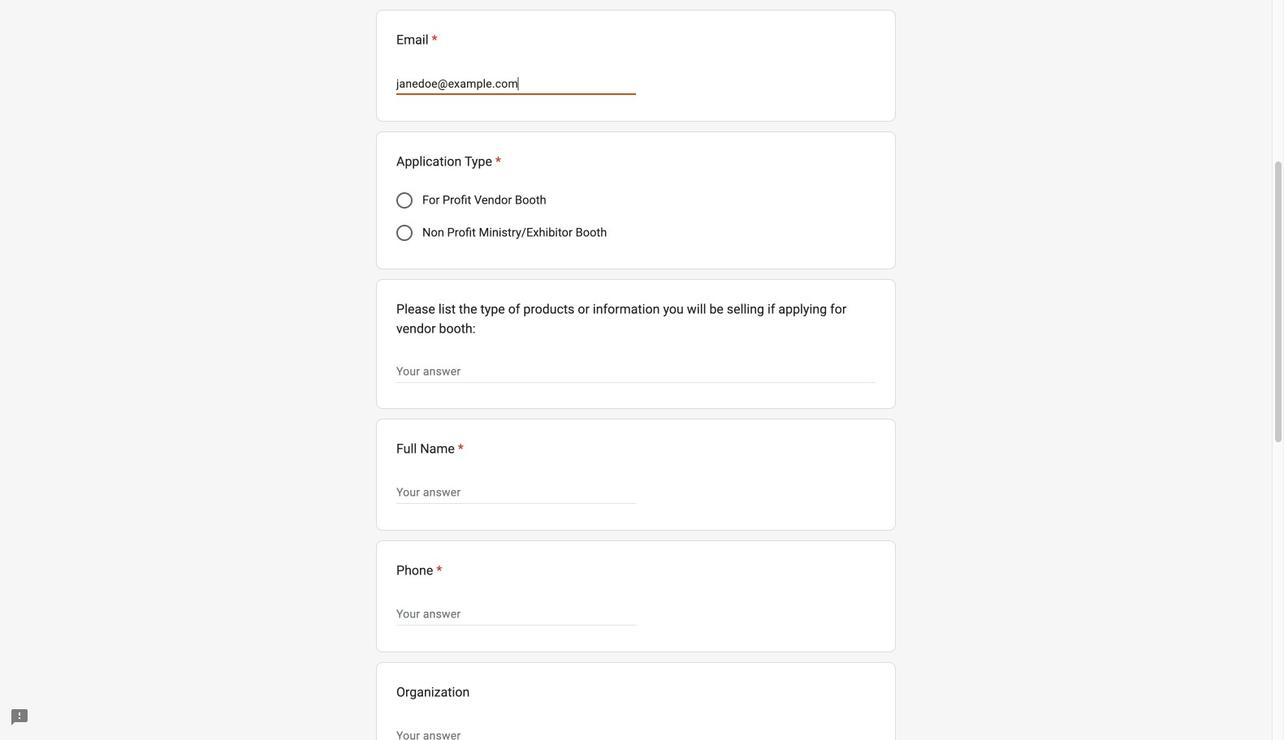 Task type: describe. For each thing, give the bounding box(es) containing it.
required question element for 4th heading from the top
[[433, 561, 442, 581]]

for profit vendor booth image
[[396, 192, 413, 209]]

For Profit Vendor Booth radio
[[396, 192, 413, 209]]

Your email email field
[[396, 74, 636, 93]]

report a problem to google image
[[10, 708, 29, 728]]

4 heading from the top
[[396, 561, 442, 581]]



Task type: locate. For each thing, give the bounding box(es) containing it.
None text field
[[396, 363, 876, 383]]

2 heading from the top
[[396, 152, 501, 171]]

required question element for 2nd heading from the top
[[492, 152, 501, 171]]

required question element
[[428, 30, 437, 50], [492, 152, 501, 171], [455, 439, 464, 459], [433, 561, 442, 581]]

3 heading from the top
[[396, 439, 464, 459]]

Non Profit Ministry/Exhibitor Booth radio
[[396, 225, 413, 241]]

heading
[[396, 30, 876, 50], [396, 152, 501, 171], [396, 439, 464, 459], [396, 561, 442, 581]]

required question element for 4th heading from the bottom of the page
[[428, 30, 437, 50]]

list item
[[376, 10, 896, 122]]

list
[[376, 10, 896, 741]]

1 heading from the top
[[396, 30, 876, 50]]

non profit ministry/exhibitor booth image
[[396, 225, 413, 241]]

required question element for third heading from the top
[[455, 439, 464, 459]]

None text field
[[396, 483, 636, 503], [396, 605, 636, 625], [396, 727, 636, 741], [396, 483, 636, 503], [396, 605, 636, 625], [396, 727, 636, 741]]



Task type: vqa. For each thing, say whether or not it's contained in the screenshot.
"list"
yes



